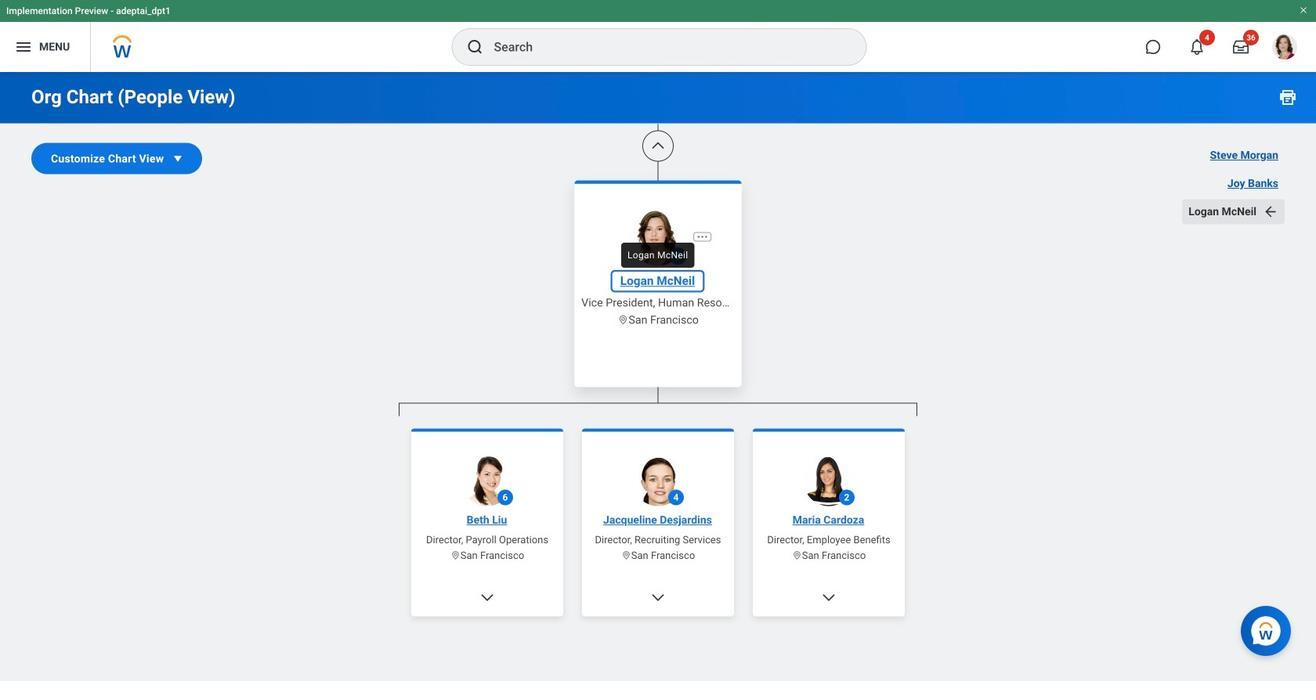 Task type: locate. For each thing, give the bounding box(es) containing it.
chevron up image
[[650, 138, 666, 154]]

chevron down image
[[650, 590, 666, 606]]

location image
[[617, 315, 629, 326], [450, 551, 461, 561], [621, 551, 631, 561]]

notifications large image
[[1189, 39, 1205, 55]]

caret down image
[[170, 151, 186, 166]]

close environment banner image
[[1299, 5, 1308, 15]]

2 chevron down image from the left
[[821, 590, 837, 606]]

1 horizontal spatial chevron down image
[[821, 590, 837, 606]]

0 horizontal spatial chevron down image
[[480, 590, 495, 606]]

Search Workday  search field
[[494, 30, 834, 64]]

chevron down image
[[480, 590, 495, 606], [821, 590, 837, 606]]

tooltip
[[617, 238, 699, 273]]

main content
[[0, 0, 1316, 682]]

banner
[[0, 0, 1316, 72]]



Task type: describe. For each thing, give the bounding box(es) containing it.
logan mcneil, logan mcneil, 3 direct reports element
[[399, 416, 917, 682]]

arrow left image
[[1263, 204, 1279, 220]]

profile logan mcneil image
[[1272, 34, 1297, 63]]

justify image
[[14, 38, 33, 56]]

search image
[[466, 38, 485, 56]]

location image
[[792, 551, 802, 561]]

1 chevron down image from the left
[[480, 590, 495, 606]]

related actions image
[[696, 231, 709, 244]]

inbox large image
[[1233, 39, 1249, 55]]

print org chart image
[[1279, 88, 1297, 107]]



Task type: vqa. For each thing, say whether or not it's contained in the screenshot.
inbox large image
yes



